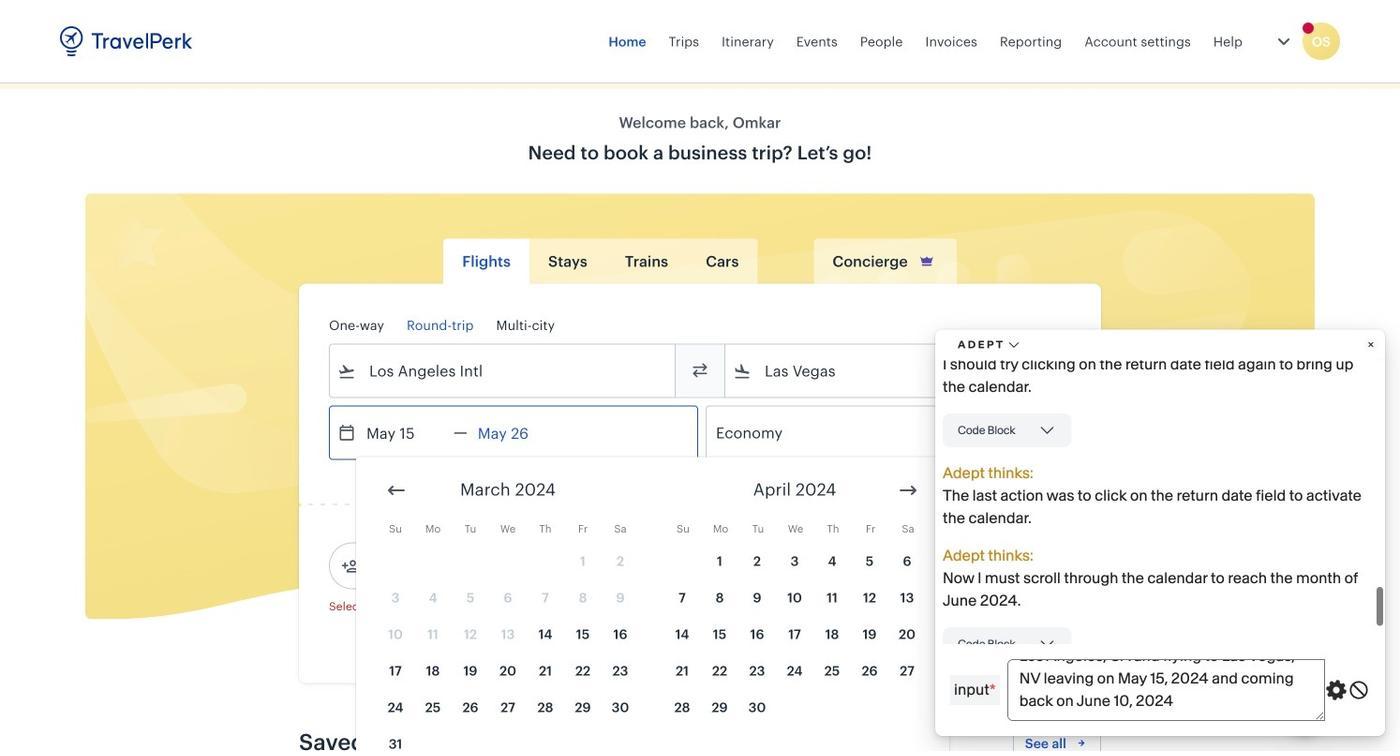 Task type: describe. For each thing, give the bounding box(es) containing it.
move backward to switch to the previous month. image
[[385, 479, 408, 502]]

calendar application
[[356, 457, 1401, 751]]

From search field
[[356, 356, 651, 386]]

Return text field
[[468, 406, 565, 459]]

Depart text field
[[356, 406, 454, 459]]



Task type: vqa. For each thing, say whether or not it's contained in the screenshot.
move backward to switch to the previous month. image in the bottom left of the page
yes



Task type: locate. For each thing, give the bounding box(es) containing it.
move forward to switch to the next month. image
[[897, 479, 920, 502]]

To search field
[[752, 356, 1046, 386]]



